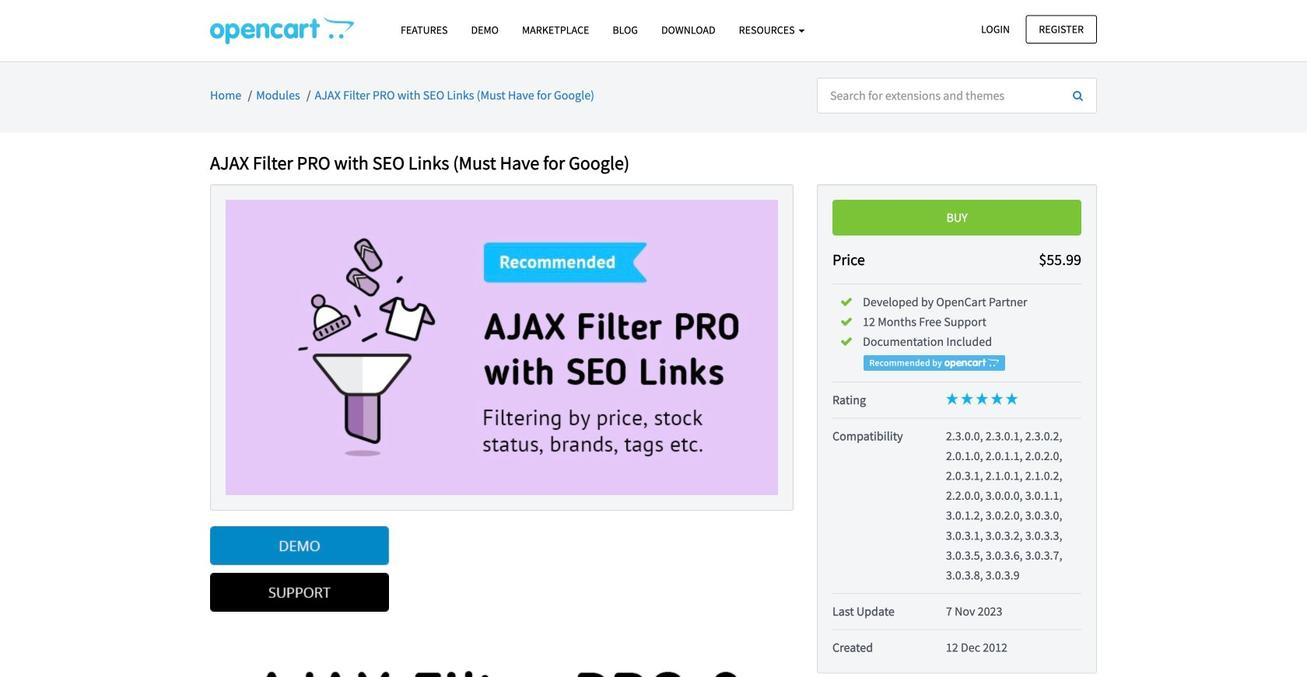 Task type: describe. For each thing, give the bounding box(es) containing it.
2 star light image from the left
[[961, 393, 973, 405]]

search image
[[1073, 90, 1083, 101]]



Task type: vqa. For each thing, say whether or not it's contained in the screenshot.
the rightmost star light icon
yes



Task type: locate. For each thing, give the bounding box(es) containing it.
2 star light image from the left
[[991, 393, 1003, 405]]

2 horizontal spatial star light image
[[1006, 393, 1018, 405]]

opencart - ajax filter pro with seo links (must have for google) image
[[210, 16, 354, 44]]

1 star light image from the left
[[976, 393, 988, 405]]

1 horizontal spatial star light image
[[961, 393, 973, 405]]

1 star light image from the left
[[946, 393, 958, 405]]

1 horizontal spatial star light image
[[991, 393, 1003, 405]]

0 horizontal spatial star light image
[[946, 393, 958, 405]]

Search for extensions and themes text field
[[817, 78, 1060, 114]]

0 horizontal spatial star light image
[[976, 393, 988, 405]]

3 star light image from the left
[[1006, 393, 1018, 405]]

star light image
[[946, 393, 958, 405], [961, 393, 973, 405], [1006, 393, 1018, 405]]

ajax filter pro with seo links (must have for google) image
[[226, 200, 778, 495]]

star light image
[[976, 393, 988, 405], [991, 393, 1003, 405]]



